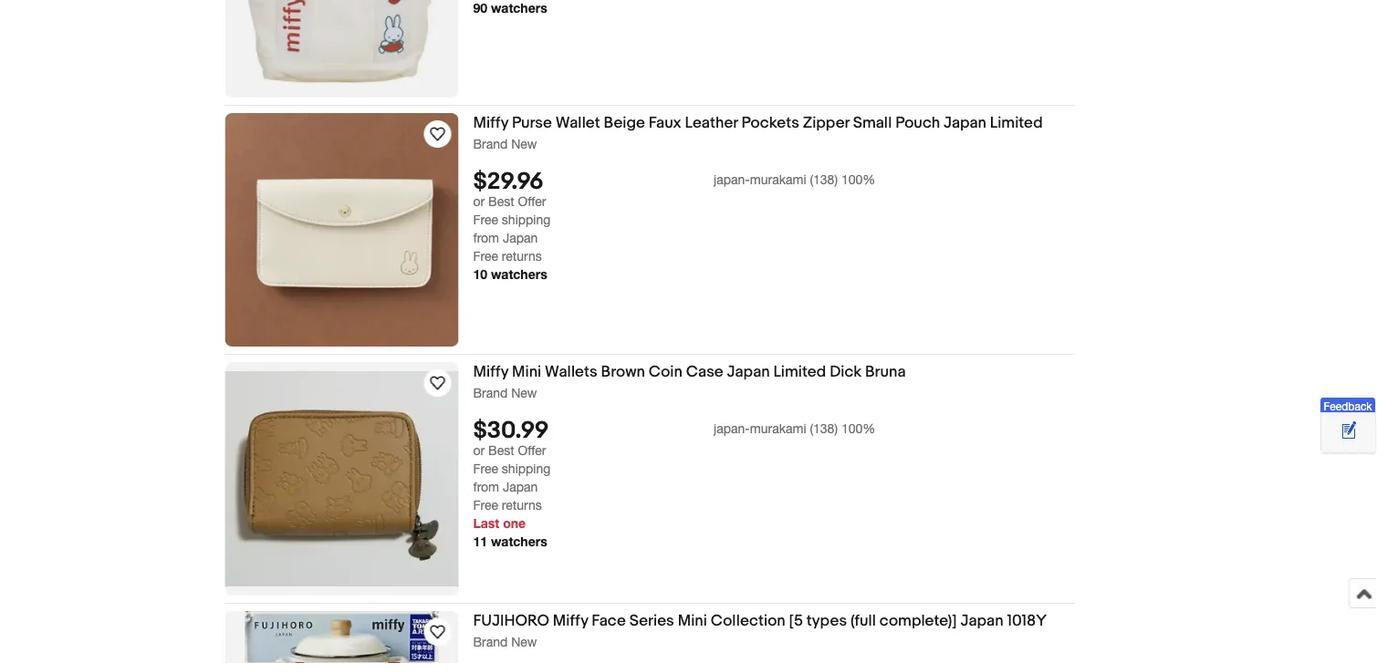 Task type: describe. For each thing, give the bounding box(es) containing it.
1018y
[[1007, 612, 1047, 631]]

from for 10
[[473, 231, 499, 246]]

mini inside the miffy mini wallets brown coin case japan limited dick bruna brand new
[[512, 362, 542, 382]]

fujihoro miffy face series mini collection [5 types (full complete)] japan 1018y brand new
[[473, 612, 1047, 650]]

brand for miffy
[[473, 136, 508, 151]]

limited inside miffy purse wallet beige faux leather pockets zipper small pouch japan limited brand new
[[990, 113, 1043, 132]]

pouch
[[896, 113, 940, 132]]

miffy purse wallet beige faux leather pockets zipper small pouch japan limited heading
[[473, 113, 1043, 132]]

miffy for $29.96
[[473, 113, 509, 132]]

feedback
[[1324, 400, 1373, 413]]

watch miffy mini wallets brown coin case japan limited dick bruna image
[[427, 372, 449, 394]]

murakami for japan-murakami (138) 100% or best offer free shipping from japan free returns last one 11 watchers
[[750, 421, 807, 436]]

(full
[[851, 612, 876, 631]]

miffy mini wallets brown coin case japan limited dick bruna heading
[[473, 362, 906, 382]]

japan for japan-murakami (138) 100% or best offer free shipping from japan free returns last one 11 watchers
[[503, 480, 538, 495]]

100% for japan-murakami (138) 100% or best offer free shipping from japan free returns last one 11 watchers
[[842, 421, 876, 436]]

or for japan-murakami (138) 100% or best offer free shipping from japan free returns last one 11 watchers
[[473, 443, 485, 458]]

miffy mini wallets brown coin case japan limited dick bruna brand new
[[473, 362, 906, 400]]

offer for japan-murakami (138) 100% or best offer free shipping from japan free returns 10 watchers
[[518, 194, 546, 209]]

last
[[473, 516, 500, 532]]

murakami for japan-murakami (138) 100% or best offer free shipping from japan free returns 10 watchers
[[750, 172, 807, 187]]

fujihoro
[[473, 612, 550, 631]]

one
[[503, 516, 526, 532]]

faux
[[649, 113, 682, 132]]

best for japan-murakami (138) 100% or best offer free shipping from japan free returns 10 watchers
[[489, 194, 515, 209]]

watch fujihoro miffy face series mini collection [5 types (full complete)] japan 1018y image
[[427, 622, 449, 644]]

miffy purse wallet beige faux leather pockets zipper small pouch japan limited link
[[473, 113, 1075, 136]]

2 free from the top
[[473, 249, 498, 264]]

fujihoro miffy face series mini collection [5 types (full complete)] japan 1018y heading
[[473, 612, 1047, 631]]

japan- for japan-murakami (138) 100% or best offer free shipping from japan free returns 10 watchers
[[714, 172, 750, 187]]

purse
[[512, 113, 552, 132]]

brand for fujihoro
[[473, 635, 508, 650]]

complete)]
[[880, 612, 957, 631]]

1 free from the top
[[473, 212, 498, 228]]

leather
[[685, 113, 738, 132]]

mini inside fujihoro miffy face series mini collection [5 types (full complete)] japan 1018y brand new
[[678, 612, 707, 631]]

1 watchers from the top
[[491, 1, 547, 16]]

best for japan-murakami (138) 100% or best offer free shipping from japan free returns last one 11 watchers
[[489, 443, 515, 458]]

90 watchers
[[473, 1, 547, 16]]

collection
[[711, 612, 786, 631]]

japan inside the miffy mini wallets brown coin case japan limited dick bruna brand new
[[727, 362, 770, 382]]

japan- for japan-murakami (138) 100% or best offer free shipping from japan free returns last one 11 watchers
[[714, 421, 750, 436]]

(138) for japan-murakami (138) 100% or best offer free shipping from japan free returns last one 11 watchers
[[810, 421, 838, 436]]

new inside the miffy mini wallets brown coin case japan limited dick bruna brand new
[[511, 385, 537, 400]]

90
[[473, 1, 488, 16]]

zipper
[[803, 113, 850, 132]]

bruna
[[866, 362, 906, 382]]

new miffy rabbit khaki wht strawberry canvas top handle tote shopping bag school image
[[225, 0, 459, 89]]

pockets
[[742, 113, 800, 132]]

brand inside the miffy mini wallets brown coin case japan limited dick bruna brand new
[[473, 385, 508, 400]]



Task type: locate. For each thing, give the bounding box(es) containing it.
2 vertical spatial miffy
[[553, 612, 588, 631]]

best
[[489, 194, 515, 209], [489, 443, 515, 458]]

murakami down miffy purse wallet beige faux leather pockets zipper small pouch japan limited brand new
[[750, 172, 807, 187]]

miffy left face
[[553, 612, 588, 631]]

free up last
[[473, 498, 498, 513]]

(138) for japan-murakami (138) 100% or best offer free shipping from japan free returns 10 watchers
[[810, 172, 838, 187]]

miffy purse wallet beige faux leather pockets zipper small pouch japan limited image
[[225, 113, 459, 347]]

returns for watchers
[[502, 249, 542, 264]]

miffy inside miffy purse wallet beige faux leather pockets zipper small pouch japan limited brand new
[[473, 113, 509, 132]]

from up 10
[[473, 231, 499, 246]]

new down fujihoro on the bottom left of page
[[511, 635, 537, 650]]

case
[[686, 362, 724, 382]]

free down $30.99
[[473, 462, 498, 477]]

shipping for one
[[502, 462, 551, 477]]

1 (138) from the top
[[810, 172, 838, 187]]

returns
[[502, 249, 542, 264], [502, 498, 542, 513]]

returns up one
[[502, 498, 542, 513]]

0 horizontal spatial mini
[[512, 362, 542, 382]]

miffy inside fujihoro miffy face series mini collection [5 types (full complete)] japan 1018y brand new
[[553, 612, 588, 631]]

brand down fujihoro on the bottom left of page
[[473, 635, 508, 650]]

[5
[[789, 612, 803, 631]]

or inside japan-murakami (138) 100% or best offer free shipping from japan free returns 10 watchers
[[473, 194, 485, 209]]

2 brand from the top
[[473, 385, 508, 400]]

miffy inside the miffy mini wallets brown coin case japan limited dick bruna brand new
[[473, 362, 509, 382]]

offer up one
[[518, 443, 546, 458]]

limited inside the miffy mini wallets brown coin case japan limited dick bruna brand new
[[774, 362, 827, 382]]

small
[[853, 113, 892, 132]]

1 vertical spatial miffy
[[473, 362, 509, 382]]

brand inside miffy purse wallet beige faux leather pockets zipper small pouch japan limited brand new
[[473, 136, 508, 151]]

brand inside fujihoro miffy face series mini collection [5 types (full complete)] japan 1018y brand new
[[473, 635, 508, 650]]

or up last
[[473, 443, 485, 458]]

fujihoro miffy face series mini collection [5 types (full complete)] japan 1018y link
[[473, 612, 1075, 634]]

1 vertical spatial limited
[[774, 362, 827, 382]]

japan- down case
[[714, 421, 750, 436]]

best inside japan-murakami (138) 100% or best offer free shipping from japan free returns 10 watchers
[[489, 194, 515, 209]]

murakami inside japan-murakami (138) 100% or best offer free shipping from japan free returns last one 11 watchers
[[750, 421, 807, 436]]

mini
[[512, 362, 542, 382], [678, 612, 707, 631]]

or
[[473, 194, 485, 209], [473, 443, 485, 458]]

japan for miffy purse wallet beige faux leather pockets zipper small pouch japan limited brand new
[[944, 113, 987, 132]]

2 vertical spatial brand
[[473, 635, 508, 650]]

japan- inside japan-murakami (138) 100% or best offer free shipping from japan free returns 10 watchers
[[714, 172, 750, 187]]

1 horizontal spatial mini
[[678, 612, 707, 631]]

japan-murakami (138) 100% or best offer free shipping from japan free returns last one 11 watchers
[[473, 421, 876, 550]]

watchers
[[491, 1, 547, 16], [491, 267, 547, 282], [491, 535, 547, 550]]

new for miffy
[[511, 136, 537, 151]]

1 offer from the top
[[518, 194, 546, 209]]

0 vertical spatial 100%
[[842, 172, 876, 187]]

watch miffy purse wallet beige faux leather pockets zipper small pouch japan limited image
[[427, 123, 449, 145]]

2 best from the top
[[489, 443, 515, 458]]

2 (138) from the top
[[810, 421, 838, 436]]

miffy for $30.99
[[473, 362, 509, 382]]

returns down $29.96
[[502, 249, 542, 264]]

1 vertical spatial from
[[473, 480, 499, 495]]

japan up one
[[503, 480, 538, 495]]

1 horizontal spatial limited
[[990, 113, 1043, 132]]

1 or from the top
[[473, 194, 485, 209]]

(138) inside japan-murakami (138) 100% or best offer free shipping from japan free returns last one 11 watchers
[[810, 421, 838, 436]]

2 new from the top
[[511, 385, 537, 400]]

japan right 'pouch'
[[944, 113, 987, 132]]

or up 10
[[473, 194, 485, 209]]

100% inside japan-murakami (138) 100% or best offer free shipping from japan free returns last one 11 watchers
[[842, 421, 876, 436]]

watchers inside japan-murakami (138) 100% or best offer free shipping from japan free returns last one 11 watchers
[[491, 535, 547, 550]]

japan left 1018y
[[961, 612, 1004, 631]]

0 vertical spatial brand
[[473, 136, 508, 151]]

0 vertical spatial mini
[[512, 362, 542, 382]]

japan for japan-murakami (138) 100% or best offer free shipping from japan free returns 10 watchers
[[503, 231, 538, 246]]

2 watchers from the top
[[491, 267, 547, 282]]

$29.96
[[473, 168, 544, 196]]

japan inside japan-murakami (138) 100% or best offer free shipping from japan free returns 10 watchers
[[503, 231, 538, 246]]

0 vertical spatial best
[[489, 194, 515, 209]]

1 vertical spatial or
[[473, 443, 485, 458]]

100% for japan-murakami (138) 100% or best offer free shipping from japan free returns 10 watchers
[[842, 172, 876, 187]]

face
[[592, 612, 626, 631]]

1 vertical spatial (138)
[[810, 421, 838, 436]]

new for fujihoro
[[511, 635, 537, 650]]

0 vertical spatial returns
[[502, 249, 542, 264]]

or inside japan-murakami (138) 100% or best offer free shipping from japan free returns last one 11 watchers
[[473, 443, 485, 458]]

watchers right 10
[[491, 267, 547, 282]]

free down $29.96
[[473, 212, 498, 228]]

1 vertical spatial offer
[[518, 443, 546, 458]]

japan inside japan-murakami (138) 100% or best offer free shipping from japan free returns last one 11 watchers
[[503, 480, 538, 495]]

mini right series
[[678, 612, 707, 631]]

japan inside miffy purse wallet beige faux leather pockets zipper small pouch japan limited brand new
[[944, 113, 987, 132]]

1 shipping from the top
[[502, 212, 551, 228]]

1 from from the top
[[473, 231, 499, 246]]

shipping
[[502, 212, 551, 228], [502, 462, 551, 477]]

japan right case
[[727, 362, 770, 382]]

wallet
[[556, 113, 600, 132]]

limited
[[990, 113, 1043, 132], [774, 362, 827, 382]]

miffy mini wallets brown coin case japan limited dick bruna image
[[225, 372, 459, 587]]

100% down dick
[[842, 421, 876, 436]]

1 brand from the top
[[473, 136, 508, 151]]

10
[[473, 267, 488, 282]]

(138) down dick
[[810, 421, 838, 436]]

(138) inside japan-murakami (138) 100% or best offer free shipping from japan free returns 10 watchers
[[810, 172, 838, 187]]

(138) down zipper
[[810, 172, 838, 187]]

returns inside japan-murakami (138) 100% or best offer free shipping from japan free returns last one 11 watchers
[[502, 498, 542, 513]]

2 from from the top
[[473, 480, 499, 495]]

$30.99
[[473, 417, 549, 446]]

1 vertical spatial returns
[[502, 498, 542, 513]]

from
[[473, 231, 499, 246], [473, 480, 499, 495]]

best up one
[[489, 443, 515, 458]]

new inside miffy purse wallet beige faux leather pockets zipper small pouch japan limited brand new
[[511, 136, 537, 151]]

series
[[630, 612, 675, 631]]

100%
[[842, 172, 876, 187], [842, 421, 876, 436]]

shipping for watchers
[[502, 212, 551, 228]]

1 vertical spatial mini
[[678, 612, 707, 631]]

brand up $29.96
[[473, 136, 508, 151]]

0 vertical spatial from
[[473, 231, 499, 246]]

japan down $29.96
[[503, 231, 538, 246]]

or for japan-murakami (138) 100% or best offer free shipping from japan free returns 10 watchers
[[473, 194, 485, 209]]

3 free from the top
[[473, 462, 498, 477]]

1 vertical spatial murakami
[[750, 421, 807, 436]]

free
[[473, 212, 498, 228], [473, 249, 498, 264], [473, 462, 498, 477], [473, 498, 498, 513]]

2 japan- from the top
[[714, 421, 750, 436]]

0 vertical spatial offer
[[518, 194, 546, 209]]

new up $30.99
[[511, 385, 537, 400]]

offer
[[518, 194, 546, 209], [518, 443, 546, 458]]

(138)
[[810, 172, 838, 187], [810, 421, 838, 436]]

miffy purse wallet beige faux leather pockets zipper small pouch japan limited brand new
[[473, 113, 1043, 151]]

from inside japan-murakami (138) 100% or best offer free shipping from japan free returns last one 11 watchers
[[473, 480, 499, 495]]

100% down small
[[842, 172, 876, 187]]

1 murakami from the top
[[750, 172, 807, 187]]

japan inside fujihoro miffy face series mini collection [5 types (full complete)] japan 1018y brand new
[[961, 612, 1004, 631]]

brown
[[601, 362, 645, 382]]

2 100% from the top
[[842, 421, 876, 436]]

miffy mini wallets brown coin case japan limited dick bruna link
[[473, 362, 1075, 385]]

0 vertical spatial or
[[473, 194, 485, 209]]

from up last
[[473, 480, 499, 495]]

0 vertical spatial (138)
[[810, 172, 838, 187]]

0 horizontal spatial limited
[[774, 362, 827, 382]]

1 vertical spatial shipping
[[502, 462, 551, 477]]

fujihoro miffy face series mini collection [5 types (full complete)] japan 1018y image
[[245, 612, 439, 664]]

0 vertical spatial shipping
[[502, 212, 551, 228]]

murakami down miffy mini wallets brown coin case japan limited dick bruna link
[[750, 421, 807, 436]]

4 free from the top
[[473, 498, 498, 513]]

3 brand from the top
[[473, 635, 508, 650]]

offer for japan-murakami (138) 100% or best offer free shipping from japan free returns last one 11 watchers
[[518, 443, 546, 458]]

miffy left purse
[[473, 113, 509, 132]]

offer inside japan-murakami (138) 100% or best offer free shipping from japan free returns last one 11 watchers
[[518, 443, 546, 458]]

new inside fujihoro miffy face series mini collection [5 types (full complete)] japan 1018y brand new
[[511, 635, 537, 650]]

from inside japan-murakami (138) 100% or best offer free shipping from japan free returns 10 watchers
[[473, 231, 499, 246]]

new down purse
[[511, 136, 537, 151]]

0 vertical spatial limited
[[990, 113, 1043, 132]]

0 vertical spatial murakami
[[750, 172, 807, 187]]

1 100% from the top
[[842, 172, 876, 187]]

2 returns from the top
[[502, 498, 542, 513]]

from for last
[[473, 480, 499, 495]]

11
[[473, 535, 488, 550]]

returns for one
[[502, 498, 542, 513]]

new
[[511, 136, 537, 151], [511, 385, 537, 400], [511, 635, 537, 650]]

1 vertical spatial new
[[511, 385, 537, 400]]

returns inside japan-murakami (138) 100% or best offer free shipping from japan free returns 10 watchers
[[502, 249, 542, 264]]

japan-murakami (138) 100% or best offer free shipping from japan free returns 10 watchers
[[473, 172, 876, 282]]

2 vertical spatial watchers
[[491, 535, 547, 550]]

0 vertical spatial miffy
[[473, 113, 509, 132]]

2 offer from the top
[[518, 443, 546, 458]]

3 new from the top
[[511, 635, 537, 650]]

2 murakami from the top
[[750, 421, 807, 436]]

best inside japan-murakami (138) 100% or best offer free shipping from japan free returns last one 11 watchers
[[489, 443, 515, 458]]

murakami
[[750, 172, 807, 187], [750, 421, 807, 436]]

brand up $30.99
[[473, 385, 508, 400]]

watchers right 90 on the top of the page
[[491, 1, 547, 16]]

japan for fujihoro miffy face series mini collection [5 types (full complete)] japan 1018y brand new
[[961, 612, 1004, 631]]

0 vertical spatial watchers
[[491, 1, 547, 16]]

mini left wallets
[[512, 362, 542, 382]]

wallets
[[545, 362, 598, 382]]

offer down purse
[[518, 194, 546, 209]]

2 vertical spatial new
[[511, 635, 537, 650]]

shipping inside japan-murakami (138) 100% or best offer free shipping from japan free returns last one 11 watchers
[[502, 462, 551, 477]]

coin
[[649, 362, 683, 382]]

brand
[[473, 136, 508, 151], [473, 385, 508, 400], [473, 635, 508, 650]]

types
[[807, 612, 847, 631]]

1 vertical spatial 100%
[[842, 421, 876, 436]]

free up 10
[[473, 249, 498, 264]]

miffy right watch miffy mini wallets brown coin case japan limited dick bruna icon
[[473, 362, 509, 382]]

best down purse
[[489, 194, 515, 209]]

2 shipping from the top
[[502, 462, 551, 477]]

0 vertical spatial new
[[511, 136, 537, 151]]

100% inside japan-murakami (138) 100% or best offer free shipping from japan free returns 10 watchers
[[842, 172, 876, 187]]

japan-
[[714, 172, 750, 187], [714, 421, 750, 436]]

japan- down miffy purse wallet beige faux leather pockets zipper small pouch japan limited brand new
[[714, 172, 750, 187]]

1 vertical spatial japan-
[[714, 421, 750, 436]]

watchers down one
[[491, 535, 547, 550]]

japan- inside japan-murakami (138) 100% or best offer free shipping from japan free returns last one 11 watchers
[[714, 421, 750, 436]]

1 returns from the top
[[502, 249, 542, 264]]

0 vertical spatial japan-
[[714, 172, 750, 187]]

murakami inside japan-murakami (138) 100% or best offer free shipping from japan free returns 10 watchers
[[750, 172, 807, 187]]

miffy
[[473, 113, 509, 132], [473, 362, 509, 382], [553, 612, 588, 631]]

1 vertical spatial brand
[[473, 385, 508, 400]]

1 japan- from the top
[[714, 172, 750, 187]]

1 best from the top
[[489, 194, 515, 209]]

1 vertical spatial watchers
[[491, 267, 547, 282]]

1 vertical spatial best
[[489, 443, 515, 458]]

3 watchers from the top
[[491, 535, 547, 550]]

watchers inside japan-murakami (138) 100% or best offer free shipping from japan free returns 10 watchers
[[491, 267, 547, 282]]

shipping inside japan-murakami (138) 100% or best offer free shipping from japan free returns 10 watchers
[[502, 212, 551, 228]]

shipping down $30.99
[[502, 462, 551, 477]]

shipping down $29.96
[[502, 212, 551, 228]]

japan
[[944, 113, 987, 132], [503, 231, 538, 246], [727, 362, 770, 382], [503, 480, 538, 495], [961, 612, 1004, 631]]

offer inside japan-murakami (138) 100% or best offer free shipping from japan free returns 10 watchers
[[518, 194, 546, 209]]

1 new from the top
[[511, 136, 537, 151]]

dick
[[830, 362, 862, 382]]

beige
[[604, 113, 645, 132]]

2 or from the top
[[473, 443, 485, 458]]



Task type: vqa. For each thing, say whether or not it's contained in the screenshot.
the Case
yes



